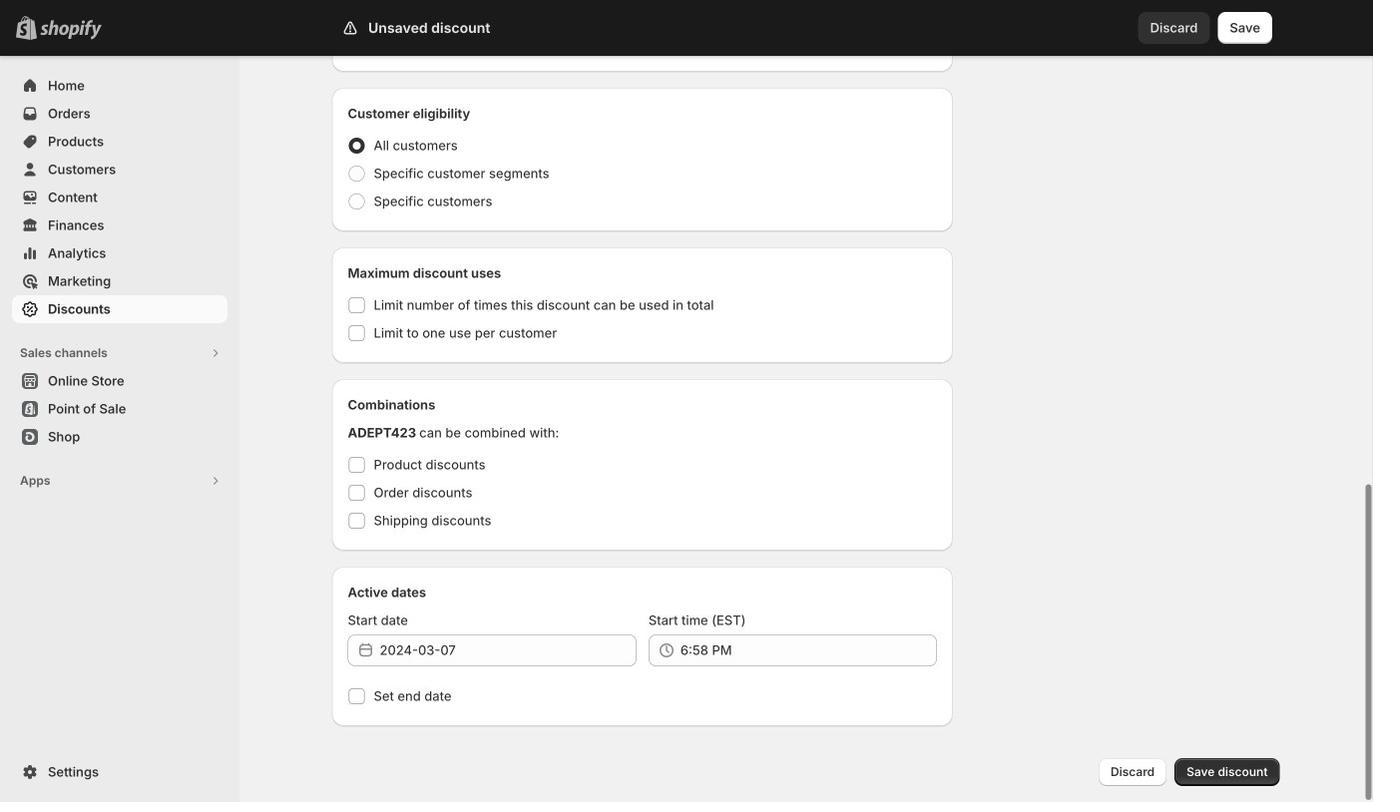 Task type: describe. For each thing, give the bounding box(es) containing it.
Enter time text field
[[681, 635, 937, 667]]



Task type: locate. For each thing, give the bounding box(es) containing it.
shopify image
[[40, 20, 102, 40]]

YYYY-MM-DD text field
[[380, 635, 637, 667]]



Task type: vqa. For each thing, say whether or not it's contained in the screenshot.
'Shopify' image
yes



